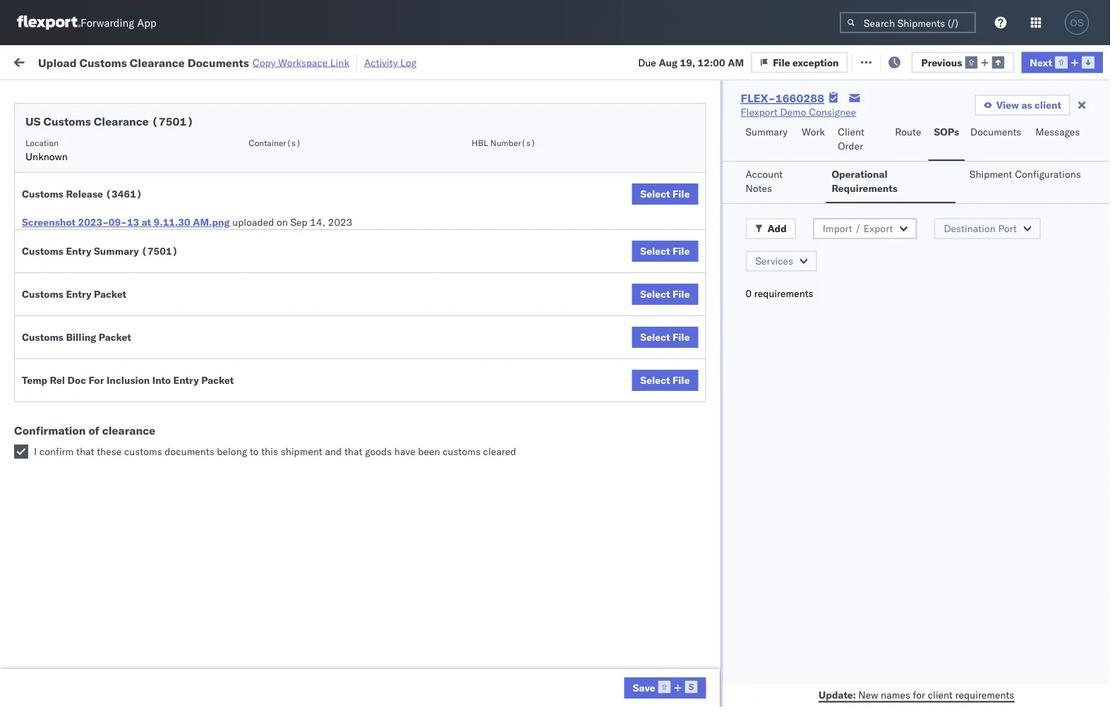 Task type: locate. For each thing, give the bounding box(es) containing it.
select file button for customs entry summary (7501)
[[632, 241, 698, 262]]

customs up billing
[[67, 289, 107, 301]]

1 ca from the top
[[32, 179, 46, 191]]

2 schedule delivery appointment from the top
[[32, 234, 174, 246]]

schedule delivery appointment for 11:59 pm pst, dec 13, 2022
[[32, 358, 174, 370]]

3 schedule delivery appointment button from the top
[[32, 357, 174, 373]]

2 vertical spatial entry
[[173, 374, 199, 386]]

hlxu6269489, up destination port
[[944, 203, 1017, 216]]

am.png
[[193, 216, 230, 228]]

ocean fcl for schedule pickup from los angeles, ca link for 1st 'schedule pickup from los angeles, ca' button
[[432, 173, 481, 185]]

appointment for 11:59 pm pst, dec 13, 2022
[[116, 358, 174, 370]]

due aug 19, 12:00 am
[[638, 56, 744, 68]]

work inside import work button
[[153, 55, 178, 67]]

6 schedule from the top
[[32, 320, 74, 332]]

client inside view as client button
[[1035, 99, 1061, 111]]

los down clearance
[[133, 444, 149, 457]]

1846748 left "/"
[[809, 235, 852, 247]]

2 11:59 pm pdt, nov 4, 2022 from the top
[[227, 173, 357, 185]]

select file button for customs billing packet
[[632, 327, 698, 348]]

ca down customs release (3461)
[[32, 210, 46, 222]]

import / export button
[[813, 218, 917, 239]]

3 select from the top
[[640, 288, 670, 300]]

select file for customs entry packet
[[640, 288, 690, 300]]

appointment down the 13
[[116, 234, 174, 246]]

3 lagerfeld from the top
[[757, 576, 799, 589]]

my
[[14, 51, 37, 71]]

0 vertical spatial schedule delivery appointment button
[[32, 140, 174, 156]]

pickup up the '2023-'
[[77, 196, 107, 208]]

1 vertical spatial hlxu6269489,
[[944, 203, 1017, 216]]

exception
[[889, 55, 935, 67], [793, 56, 839, 68]]

appointment down us customs clearance (7501)
[[116, 141, 174, 153]]

from inside confirm pickup from rotterdam, netherlands
[[104, 662, 125, 674]]

2 schedule pickup from los angeles, ca from the top
[[32, 196, 190, 222]]

ceau7522281, for 2nd 'schedule pickup from los angeles, ca' button from the top of the page
[[869, 203, 942, 216]]

and
[[325, 445, 342, 458]]

4 1846748 from the top
[[809, 235, 852, 247]]

resize handle column header
[[202, 109, 219, 707], [358, 109, 375, 707], [408, 109, 425, 707], [500, 109, 517, 707], [591, 109, 608, 707], [732, 109, 749, 707], [845, 109, 862, 707], [937, 109, 954, 707], [1085, 109, 1102, 707]]

1 vertical spatial client
[[928, 688, 953, 701]]

0 vertical spatial ceau7522281,
[[869, 172, 942, 185]]

1 horizontal spatial import
[[823, 222, 852, 235]]

1 integration from the top
[[615, 483, 664, 495]]

0 vertical spatial import
[[119, 55, 151, 67]]

packet down customs entry summary (7501)
[[94, 288, 126, 300]]

-
[[728, 483, 734, 495], [728, 514, 734, 526], [728, 576, 734, 589], [728, 607, 734, 620], [728, 638, 734, 651], [728, 669, 734, 682]]

angeles, for third 'schedule pickup from los angeles, ca' button from the bottom schedule pickup from los angeles, ca link
[[151, 258, 190, 270]]

1 vertical spatial import
[[823, 222, 852, 235]]

6 ocean fcl from the top
[[432, 390, 481, 402]]

packet right billing
[[99, 331, 131, 343]]

services
[[755, 255, 793, 267]]

3 schedule delivery appointment link from the top
[[32, 357, 174, 372]]

flexport demo consignee
[[741, 106, 856, 118]]

3 integration test account - karl lagerfeld from the top
[[615, 576, 799, 589]]

select for temp rel doc for inclusion into entry packet
[[640, 374, 670, 386]]

select file button for customs entry packet
[[632, 284, 698, 305]]

2 vertical spatial confirm
[[32, 662, 69, 674]]

pickup down of
[[77, 444, 107, 457]]

select file for customs billing packet
[[640, 331, 690, 343]]

schedule pickup from los angeles, ca for 1st 'schedule pickup from los angeles, ca' button
[[32, 165, 190, 191]]

1 vertical spatial (7501)
[[141, 245, 178, 257]]

0 horizontal spatial numbers
[[869, 121, 904, 132]]

schedule delivery appointment link for 11:59 pm pdt, nov 4, 2022
[[32, 233, 174, 247]]

mbl/mawb numbers button
[[954, 112, 1110, 126]]

consignee up the client
[[809, 106, 856, 118]]

from for 2nd 'schedule pickup from los angeles, ca' button from the top of the page
[[110, 196, 130, 208]]

work
[[40, 51, 77, 71]]

schedule down customs entry packet
[[32, 320, 74, 332]]

file for customs entry packet
[[673, 288, 690, 300]]

2 test123456 from the top
[[961, 204, 1021, 216]]

ca down temp
[[32, 396, 46, 409]]

0 vertical spatial documents
[[188, 55, 249, 69]]

import / export
[[823, 222, 893, 235]]

1 integration test account - karl lagerfeld from the top
[[615, 483, 799, 495]]

test123456 for schedule pickup from los angeles, ca link for 1st 'schedule pickup from los angeles, ca' button
[[961, 173, 1021, 185]]

exception down search shipments (/) text box
[[889, 55, 935, 67]]

1 vertical spatial confirm
[[32, 420, 69, 433]]

confirm
[[39, 445, 74, 458]]

numbers inside container numbers
[[869, 121, 904, 132]]

4, down 14,
[[321, 235, 330, 247]]

exception up 1660288
[[793, 56, 839, 68]]

ca inside confirm pickup from los angeles, ca
[[32, 396, 46, 409]]

nov
[[300, 141, 318, 154], [300, 173, 318, 185], [300, 204, 318, 216], [300, 235, 318, 247], [300, 266, 318, 278], [299, 297, 317, 309]]

pickup up release
[[77, 165, 107, 177]]

1 vertical spatial schedule delivery appointment link
[[32, 233, 174, 247]]

confirm inside confirm pickup from rotterdam, netherlands
[[32, 662, 69, 674]]

consignee for flexport demo consignee
[[809, 106, 856, 118]]

2 hlxu8034992 from the top
[[1019, 203, 1088, 216]]

confirm for confirm delivery
[[32, 420, 69, 433]]

1 vertical spatial test123456
[[961, 204, 1021, 216]]

that down the confirmation of clearance at the bottom left of the page
[[76, 445, 94, 458]]

ceau7522281, hlxu6269489, hlxu8034992 down shipment
[[869, 234, 1088, 247]]

summary down flexport
[[746, 126, 788, 138]]

ocean fcl
[[432, 141, 481, 154], [432, 173, 481, 185], [432, 266, 481, 278], [432, 297, 481, 309], [432, 359, 481, 371], [432, 390, 481, 402], [432, 452, 481, 464]]

schedule delivery appointment link down the '2023-'
[[32, 233, 174, 247]]

entry up customs billing packet
[[66, 288, 91, 300]]

7 schedule from the top
[[32, 358, 74, 370]]

5 pdt, from the top
[[275, 266, 297, 278]]

copy
[[253, 56, 276, 68]]

4 select file from the top
[[640, 331, 690, 343]]

update: new names for client requirements
[[819, 688, 1014, 701]]

confirm up netherlands
[[32, 662, 69, 674]]

4 fcl from the top
[[463, 297, 481, 309]]

flex-1846748 down services button
[[779, 297, 852, 309]]

4 schedule pickup from los angeles, ca button from the top
[[32, 319, 200, 349]]

2 vertical spatial ceau7522281, hlxu6269489, hlxu8034992
[[869, 234, 1088, 247]]

5 ca from the top
[[32, 396, 46, 409]]

clearance
[[130, 55, 185, 69], [94, 114, 149, 128], [109, 289, 155, 301]]

0 vertical spatial test123456
[[961, 173, 1021, 185]]

pickup up netherlands
[[71, 662, 102, 674]]

on right 205
[[345, 55, 356, 67]]

1 horizontal spatial on
[[345, 55, 356, 67]]

2 ceau7522281, from the top
[[869, 203, 942, 216]]

1 horizontal spatial requirements
[[955, 688, 1014, 701]]

customs down by:
[[43, 114, 91, 128]]

0 horizontal spatial on
[[277, 216, 288, 228]]

activity log
[[364, 56, 417, 68]]

3 karl from the top
[[736, 576, 754, 589]]

documents inside upload customs clearance documents
[[32, 303, 84, 315]]

flex-1846748 for 2nd 'schedule pickup from los angeles, ca' button from the top of the page
[[779, 204, 852, 216]]

ceau7522281, right "/"
[[869, 234, 942, 247]]

0 vertical spatial ceau7522281, hlxu6269489, hlxu8034992
[[869, 172, 1088, 185]]

save
[[633, 681, 655, 694]]

6 1846748 from the top
[[809, 297, 852, 309]]

from for 1st 'schedule pickup from los angeles, ca' button
[[110, 165, 130, 177]]

select for customs release (3461)
[[640, 188, 670, 200]]

1 vertical spatial documents
[[970, 126, 1021, 138]]

1 vertical spatial hlxu8034992
[[1019, 203, 1088, 216]]

select file
[[640, 188, 690, 200], [640, 245, 690, 257], [640, 288, 690, 300], [640, 331, 690, 343], [640, 374, 690, 386]]

4, for 1st 'schedule pickup from los angeles, ca' button
[[321, 173, 330, 185]]

schedule pickup from los angeles, ca link for 2nd 'schedule pickup from los angeles, ca' button from the top of the page
[[32, 195, 200, 223]]

file exception down search shipments (/) text box
[[870, 55, 935, 67]]

0 horizontal spatial client
[[928, 688, 953, 701]]

4 schedule pickup from los angeles, ca from the top
[[32, 320, 190, 346]]

dec
[[299, 359, 318, 371], [293, 390, 311, 402]]

flex-1846748
[[779, 141, 852, 154], [779, 173, 852, 185], [779, 204, 852, 216], [779, 235, 852, 247], [779, 266, 852, 278], [779, 297, 852, 309]]

confirm delivery button
[[32, 420, 107, 435]]

upload customs clearance documents
[[32, 289, 155, 315]]

at left risk
[[280, 55, 289, 67]]

confirm pickup from los angeles, ca
[[32, 382, 185, 409]]

aug
[[659, 56, 677, 68]]

0 vertical spatial client
[[1035, 99, 1061, 111]]

flex-1846748 up services button
[[779, 235, 852, 247]]

3 11:59 from the top
[[227, 204, 255, 216]]

1 vertical spatial at
[[142, 216, 151, 228]]

2 vertical spatial hlxu8034992
[[1019, 234, 1088, 247]]

schedule delivery appointment link up for
[[32, 357, 174, 372]]

flex-2130387
[[779, 669, 852, 682]]

0 vertical spatial packet
[[94, 288, 126, 300]]

1 lagerfeld from the top
[[757, 483, 799, 495]]

numbers for container numbers
[[869, 121, 904, 132]]

0 requirements
[[746, 287, 813, 300]]

confirm
[[32, 382, 69, 394], [32, 420, 69, 433], [32, 662, 69, 674]]

5 flex-1846748 from the top
[[779, 266, 852, 278]]

1 vertical spatial schedule delivery appointment button
[[32, 233, 174, 249]]

1 vertical spatial ceau7522281, hlxu6269489, hlxu8034992
[[869, 203, 1088, 216]]

1 hlxu8034992 from the top
[[1019, 172, 1088, 185]]

container numbers
[[869, 110, 907, 132]]

on
[[345, 55, 356, 67], [277, 216, 288, 228]]

import down app
[[119, 55, 151, 67]]

1 schedule pickup from los angeles, ca from the top
[[32, 165, 190, 191]]

confirm pickup from los angeles, ca link
[[32, 381, 200, 410]]

ca up temp
[[32, 334, 46, 346]]

1 select file from the top
[[640, 188, 690, 200]]

forwarding app
[[80, 16, 156, 29]]

5 4, from the top
[[321, 266, 330, 278]]

confirm pickup from los angeles, ca button
[[32, 381, 200, 411]]

screenshot 2023-09-13 at 9.11.30 am.png uploaded on sep 14, 2023
[[22, 216, 352, 228]]

2 pdt, from the top
[[275, 173, 297, 185]]

0 vertical spatial schedule delivery appointment link
[[32, 140, 174, 154]]

pst, up 4:00 pm pst, dec 23, 2022
[[275, 359, 297, 371]]

pst, left jan
[[275, 452, 297, 464]]

documents
[[165, 445, 214, 458]]

schedule pickup from los angeles, ca for third 'schedule pickup from los angeles, ca' button from the bottom
[[32, 258, 190, 284]]

schedule delivery appointment down the '2023-'
[[32, 234, 174, 246]]

requirements down services button
[[754, 287, 813, 300]]

from
[[110, 165, 130, 177], [110, 196, 130, 208], [110, 258, 130, 270], [110, 320, 130, 332], [104, 382, 125, 394], [110, 444, 130, 457], [104, 662, 125, 674]]

6 flex-1846748 from the top
[[779, 297, 852, 309]]

1846748 down the client
[[809, 141, 852, 154]]

schedule delivery appointment link down us customs clearance (7501)
[[32, 140, 174, 154]]

work inside work 'button'
[[802, 126, 825, 138]]

documents left copy
[[188, 55, 249, 69]]

schedule delivery appointment button down the '2023-'
[[32, 233, 174, 249]]

5 schedule pickup from los angeles, ca from the top
[[32, 444, 190, 471]]

3 schedule pickup from los angeles, ca link from the top
[[32, 257, 200, 285]]

Search Work text field
[[636, 50, 790, 72]]

customs right "been"
[[443, 445, 481, 458]]

appointment
[[116, 141, 174, 153], [116, 234, 174, 246], [116, 358, 174, 370]]

0 vertical spatial (7501)
[[152, 114, 194, 128]]

2 vertical spatial hlxu6269489,
[[944, 234, 1017, 247]]

1 horizontal spatial customs
[[443, 445, 481, 458]]

2 confirm from the top
[[32, 420, 69, 433]]

work down app
[[153, 55, 178, 67]]

dec for 13,
[[299, 359, 318, 371]]

clearance inside upload customs clearance documents
[[109, 289, 155, 301]]

5 select file button from the top
[[632, 370, 698, 391]]

entry down the '2023-'
[[66, 245, 91, 257]]

schedule
[[32, 141, 74, 153], [32, 165, 74, 177], [32, 196, 74, 208], [32, 234, 74, 246], [32, 258, 74, 270], [32, 320, 74, 332], [32, 358, 74, 370], [32, 444, 74, 457]]

2 vertical spatial ceau7522281,
[[869, 234, 942, 247]]

upload up by:
[[38, 55, 77, 69]]

2 vertical spatial schedule delivery appointment button
[[32, 357, 174, 373]]

0 vertical spatial work
[[153, 55, 178, 67]]

pst, for 13,
[[275, 359, 297, 371]]

0 vertical spatial summary
[[746, 126, 788, 138]]

los down the 13
[[133, 258, 149, 270]]

pickup inside confirm pickup from rotterdam, netherlands
[[71, 662, 102, 674]]

2 vertical spatial schedule delivery appointment
[[32, 358, 174, 370]]

pdt, for 1st 'schedule pickup from los angeles, ca' button
[[275, 173, 297, 185]]

5 11:59 pm pdt, nov 4, 2022 from the top
[[227, 266, 357, 278]]

workitem
[[16, 115, 52, 126]]

11:59 pm pdt, nov 4, 2022 for third 'schedule pickup from los angeles, ca' button from the bottom
[[227, 266, 357, 278]]

11:59 pm pdt, nov 4, 2022 for 2nd 'schedule pickup from los angeles, ca' button from the top of the page
[[227, 204, 357, 216]]

los
[[133, 165, 149, 177], [133, 196, 149, 208], [133, 258, 149, 270], [133, 320, 149, 332], [127, 382, 143, 394], [133, 444, 149, 457]]

2 hlxu6269489, from the top
[[944, 203, 1017, 216]]

6 lagerfeld from the top
[[757, 669, 799, 682]]

1 vertical spatial packet
[[99, 331, 131, 343]]

5 11:59 from the top
[[227, 266, 255, 278]]

1 test123456 from the top
[[961, 173, 1021, 185]]

1 vertical spatial consignee
[[680, 452, 728, 464]]

2 select from the top
[[640, 245, 670, 257]]

flexport. image
[[17, 16, 80, 30]]

2 schedule delivery appointment button from the top
[[32, 233, 174, 249]]

1 horizontal spatial that
[[344, 445, 362, 458]]

schedule down confirmation
[[32, 444, 74, 457]]

hlxu6269489, down shipment
[[944, 234, 1017, 247]]

0 horizontal spatial documents
[[32, 303, 84, 315]]

customs inside upload customs clearance documents
[[67, 289, 107, 301]]

1 horizontal spatial numbers
[[1012, 115, 1047, 126]]

1 vertical spatial dec
[[293, 390, 311, 402]]

0 vertical spatial hlxu8034992
[[1019, 172, 1088, 185]]

3 schedule pickup from los angeles, ca button from the top
[[32, 257, 200, 287]]

1 vertical spatial appointment
[[116, 234, 174, 246]]

numbers down container
[[869, 121, 904, 132]]

1 vertical spatial ceau7522281,
[[869, 203, 942, 216]]

0 vertical spatial 2023
[[328, 216, 352, 228]]

pickup inside confirm pickup from los angeles, ca
[[71, 382, 102, 394]]

pickup for fourth 'schedule pickup from los angeles, ca' button from the top
[[77, 320, 107, 332]]

1 flex-1846748 from the top
[[779, 141, 852, 154]]

clearance down customs entry summary (7501)
[[109, 289, 155, 301]]

4 flex-1846748 from the top
[[779, 235, 852, 247]]

test123456 for schedule pickup from los angeles, ca link for 2nd 'schedule pickup from los angeles, ca' button from the top of the page
[[961, 204, 1021, 216]]

2 ocean fcl from the top
[[432, 173, 481, 185]]

nov for third 'schedule pickup from los angeles, ca' button from the bottom schedule pickup from los angeles, ca link
[[300, 266, 318, 278]]

packet up 4:00
[[201, 374, 234, 386]]

test123456 down documents button
[[961, 173, 1021, 185]]

3 ocean fcl from the top
[[432, 266, 481, 278]]

4, for 2nd 'schedule pickup from los angeles, ca' button from the top of the page
[[321, 204, 330, 216]]

select file button
[[632, 183, 698, 205], [632, 241, 698, 262], [632, 284, 698, 305], [632, 327, 698, 348], [632, 370, 698, 391]]

3 schedule pickup from los angeles, ca from the top
[[32, 258, 190, 284]]

upload customs clearance documents copy workspace link
[[38, 55, 349, 69]]

1 confirm from the top
[[32, 382, 69, 394]]

5 fcl from the top
[[463, 359, 481, 371]]

confirm inside confirm pickup from los angeles, ca
[[32, 382, 69, 394]]

confirmation
[[14, 423, 86, 438]]

customs left billing
[[22, 331, 63, 343]]

ocean fcl for upload customs clearance documents link
[[432, 297, 481, 309]]

2023 right 14,
[[328, 216, 352, 228]]

angeles, for fourth 'schedule pickup from los angeles, ca' button from the top's schedule pickup from los angeles, ca link
[[151, 320, 190, 332]]

dec left 23,
[[293, 390, 311, 402]]

2 flex-1846748 from the top
[[779, 173, 852, 185]]

1 horizontal spatial documents
[[188, 55, 249, 69]]

1 customs from the left
[[124, 445, 162, 458]]

1 vertical spatial 2023
[[335, 452, 360, 464]]

(7501) for us customs clearance (7501)
[[152, 114, 194, 128]]

flex-1846748 up 0 requirements
[[779, 266, 852, 278]]

clearance for us customs clearance (7501)
[[94, 114, 149, 128]]

hlxu8034992 down the messages button
[[1019, 172, 1088, 185]]

schedule delivery appointment
[[32, 141, 174, 153], [32, 234, 174, 246], [32, 358, 174, 370]]

0 vertical spatial confirm
[[32, 382, 69, 394]]

hlxu8034992
[[1019, 172, 1088, 185], [1019, 203, 1088, 216], [1019, 234, 1088, 247]]

shipment
[[281, 445, 322, 458]]

2 vertical spatial clearance
[[109, 289, 155, 301]]

2 schedule pickup from los angeles, ca link from the top
[[32, 195, 200, 223]]

1 vertical spatial on
[[277, 216, 288, 228]]

view as client
[[996, 99, 1061, 111]]

schedule delivery appointment link for 11:59 pm pst, dec 13, 2022
[[32, 357, 174, 372]]

2 select file button from the top
[[632, 241, 698, 262]]

1 appointment from the top
[[116, 141, 174, 153]]

6 karl from the top
[[736, 669, 754, 682]]

3 pdt, from the top
[[275, 204, 297, 216]]

1 horizontal spatial summary
[[746, 126, 788, 138]]

5 integration from the top
[[615, 638, 664, 651]]

pst, down 11:59 pm pst, dec 13, 2022
[[269, 390, 291, 402]]

order
[[838, 140, 863, 152]]

(7501) down '9.11.30'
[[141, 245, 178, 257]]

fcl for 5th 'schedule pickup from los angeles, ca' button from the top
[[463, 452, 481, 464]]

hlxu8034992 for schedule pickup from los angeles, ca link for 2nd 'schedule pickup from los angeles, ca' button from the top of the page
[[1019, 203, 1088, 216]]

hlxu8034992 for schedule pickup from los angeles, ca link for 1st 'schedule pickup from los angeles, ca' button
[[1019, 172, 1088, 185]]

sep
[[290, 216, 307, 228]]

clearance down import work button
[[94, 114, 149, 128]]

0 vertical spatial requirements
[[754, 287, 813, 300]]

0 vertical spatial schedule delivery appointment
[[32, 141, 174, 153]]

ocean
[[432, 141, 461, 154], [554, 141, 583, 154], [432, 173, 461, 185], [554, 173, 583, 185], [646, 173, 675, 185], [646, 204, 675, 216], [646, 235, 675, 247], [432, 266, 461, 278], [554, 266, 583, 278], [646, 266, 675, 278], [432, 297, 461, 309], [554, 297, 583, 309], [646, 297, 675, 309], [646, 328, 675, 340], [432, 359, 461, 371], [554, 359, 583, 371], [646, 359, 675, 371], [432, 390, 461, 402], [554, 390, 583, 402], [646, 390, 675, 402], [432, 452, 461, 464]]

filtered
[[14, 86, 48, 99]]

ceau7522281, down route button
[[869, 172, 942, 185]]

4 integration test account - karl lagerfeld from the top
[[615, 607, 799, 620]]

0 vertical spatial clearance
[[130, 55, 185, 69]]

client order
[[838, 126, 864, 152]]

1 horizontal spatial work
[[802, 126, 825, 138]]

4, right sep
[[321, 204, 330, 216]]

schedule up rel
[[32, 358, 74, 370]]

2 vertical spatial appointment
[[116, 358, 174, 370]]

file exception button
[[848, 50, 945, 72], [848, 50, 945, 72], [751, 52, 848, 73], [751, 52, 848, 73]]

ca down i on the left of page
[[32, 458, 46, 471]]

4 resize handle column header from the left
[[500, 109, 517, 707]]

pst, for 12,
[[275, 452, 297, 464]]

flex
[[756, 115, 772, 126]]

work down flexport demo consignee link
[[802, 126, 825, 138]]

import
[[119, 55, 151, 67], [823, 222, 852, 235]]

3 confirm from the top
[[32, 662, 69, 674]]

flex-1846748 down work 'button' at the top of page
[[779, 173, 852, 185]]

schedule pickup from los angeles, ca link for 1st 'schedule pickup from los angeles, ca' button
[[32, 164, 200, 192]]

hlxu6269489, for 2nd 'schedule pickup from los angeles, ca' button from the top of the page
[[944, 203, 1017, 216]]

3 ceau7522281, hlxu6269489, hlxu8034992 from the top
[[869, 234, 1088, 247]]

add button
[[746, 218, 796, 239]]

requirements
[[832, 182, 898, 194]]

confirm up 'confirm'
[[32, 420, 69, 433]]

from for confirm pickup from rotterdam, netherlands button
[[104, 662, 125, 674]]

i confirm that these customs documents belong to this shipment and that goods have been customs cleared
[[34, 445, 516, 458]]

schedule pickup from los angeles, ca for 2nd 'schedule pickup from los angeles, ca' button from the top of the page
[[32, 196, 190, 222]]

1 vertical spatial requirements
[[955, 688, 1014, 701]]

2 vertical spatial test123456
[[961, 235, 1021, 247]]

9 resize handle column header from the left
[[1085, 109, 1102, 707]]

upload up customs billing packet
[[32, 289, 65, 301]]

confirm pickup from rotterdam, netherlands button
[[32, 661, 200, 690]]

pickup right rel
[[71, 382, 102, 394]]

2 vertical spatial documents
[[32, 303, 84, 315]]

1 horizontal spatial exception
[[889, 55, 935, 67]]

from for fourth 'schedule pickup from los angeles, ca' button from the top
[[110, 320, 130, 332]]

1 vertical spatial clearance
[[94, 114, 149, 128]]

1 vertical spatial entry
[[66, 288, 91, 300]]

1 ocean fcl from the top
[[432, 141, 481, 154]]

customs down screenshot
[[22, 245, 63, 257]]

packet for customs entry packet
[[94, 288, 126, 300]]

nov for schedule pickup from los angeles, ca link for 2nd 'schedule pickup from los angeles, ca' button from the top of the page
[[300, 204, 318, 216]]

3 1846748 from the top
[[809, 204, 852, 216]]

1 vertical spatial upload
[[32, 289, 65, 301]]

0 vertical spatial consignee
[[809, 106, 856, 118]]

0 vertical spatial appointment
[[116, 141, 174, 153]]

0 horizontal spatial work
[[153, 55, 178, 67]]

consignee right bookings in the right bottom of the page
[[680, 452, 728, 464]]

delivery for third schedule delivery appointment button from the bottom of the page
[[77, 141, 113, 153]]

0 horizontal spatial consignee
[[680, 452, 728, 464]]

ca down unknown
[[32, 179, 46, 191]]

delivery for schedule delivery appointment button related to 11:59 pm pdt, nov 4, 2022
[[77, 234, 113, 246]]

1 vertical spatial summary
[[94, 245, 139, 257]]

pm for schedule pickup from los angeles, ca link for 2nd 'schedule pickup from los angeles, ca' button from the top of the page
[[257, 204, 273, 216]]

angeles, inside confirm pickup from los angeles, ca
[[146, 382, 185, 394]]

1 horizontal spatial at
[[280, 55, 289, 67]]

0 horizontal spatial import
[[119, 55, 151, 67]]

0 horizontal spatial that
[[76, 445, 94, 458]]

(7501) for customs entry summary (7501)
[[141, 245, 178, 257]]

schedule delivery appointment button up for
[[32, 357, 174, 373]]

1 horizontal spatial consignee
[[809, 106, 856, 118]]

ocean fcl for confirm pickup from los angeles, ca link
[[432, 390, 481, 402]]

import work button
[[113, 45, 184, 77]]

confirm delivery link
[[32, 420, 107, 434]]

workspace
[[278, 56, 328, 68]]

at right the 13
[[142, 216, 151, 228]]

0 horizontal spatial summary
[[94, 245, 139, 257]]

3 appointment from the top
[[116, 358, 174, 370]]

1 vertical spatial work
[[802, 126, 825, 138]]

schedule pickup from los angeles, ca button
[[32, 164, 200, 194], [32, 195, 200, 225], [32, 257, 200, 287], [32, 319, 200, 349], [32, 444, 200, 473]]

1 select file button from the top
[[632, 183, 698, 205]]

flexport
[[741, 106, 778, 118]]

0 vertical spatial entry
[[66, 245, 91, 257]]

confirm delivery
[[32, 420, 107, 433]]

appointment up inclusion
[[116, 358, 174, 370]]

2 vertical spatial schedule delivery appointment link
[[32, 357, 174, 372]]

message (0)
[[189, 55, 247, 67]]

clearance down app
[[130, 55, 185, 69]]

0 vertical spatial dec
[[299, 359, 318, 371]]

0 vertical spatial hlxu6269489,
[[944, 172, 1017, 185]]

ocean fcl for schedule delivery appointment link associated with 11:59 pm pst, dec 13, 2022
[[432, 359, 481, 371]]

1 schedule delivery appointment link from the top
[[32, 140, 174, 154]]

confirm pickup from rotterdam, netherlands
[[32, 662, 178, 688]]

None checkbox
[[14, 445, 28, 459]]

pickup for 2nd 'schedule pickup from los angeles, ca' button from the top of the page
[[77, 196, 107, 208]]

schedule down workitem
[[32, 141, 74, 153]]

requirements down maeu9408431
[[955, 688, 1014, 701]]

2 horizontal spatial documents
[[970, 126, 1021, 138]]

1 horizontal spatial client
[[1035, 99, 1061, 111]]

flex-1846748 up add
[[779, 204, 852, 216]]

pickup for 1st 'schedule pickup from los angeles, ca' button
[[77, 165, 107, 177]]

los up (3461)
[[133, 165, 149, 177]]

hlxu8034992 down configurations
[[1019, 203, 1088, 216]]

uploaded
[[232, 216, 274, 228]]

schedule pickup from los angeles, ca
[[32, 165, 190, 191], [32, 196, 190, 222], [32, 258, 190, 284], [32, 320, 190, 346], [32, 444, 190, 471]]

0 horizontal spatial customs
[[124, 445, 162, 458]]

(7501) down 'upload customs clearance documents copy workspace link'
[[152, 114, 194, 128]]

numbers down view as client
[[1012, 115, 1047, 126]]

upload for upload customs clearance documents copy workspace link
[[38, 55, 77, 69]]

schedule pickup from los angeles, ca for 5th 'schedule pickup from los angeles, ca' button from the top
[[32, 444, 190, 471]]

activity
[[364, 56, 398, 68]]

nov for upload customs clearance documents link
[[299, 297, 317, 309]]

confirm up confirmation
[[32, 382, 69, 394]]

pickup down customs entry summary (7501)
[[77, 258, 107, 270]]

2023 right 12,
[[335, 452, 360, 464]]

packet for customs billing packet
[[99, 331, 131, 343]]

flex-1846748 down flex id button
[[779, 141, 852, 154]]

flexport demo consignee link
[[741, 105, 856, 119]]

numbers
[[1012, 115, 1047, 126], [869, 121, 904, 132]]

my work
[[14, 51, 77, 71]]

upload inside upload customs clearance documents
[[32, 289, 65, 301]]

1846748 down order
[[809, 173, 852, 185]]

ceau7522281, hlxu6269489, hlxu8034992
[[869, 172, 1088, 185], [869, 203, 1088, 216], [869, 234, 1088, 247]]

track
[[359, 55, 382, 67]]

ca
[[32, 179, 46, 191], [32, 210, 46, 222], [32, 272, 46, 284], [32, 334, 46, 346], [32, 396, 46, 409], [32, 458, 46, 471]]

4 11:59 pm pdt, nov 4, 2022 from the top
[[227, 235, 357, 247]]

documents for upload customs clearance documents copy workspace link
[[188, 55, 249, 69]]

pst, left 8,
[[275, 297, 297, 309]]

schedule up customs entry packet
[[32, 258, 74, 270]]

confirm for confirm pickup from rotterdam, netherlands
[[32, 662, 69, 674]]

1846748
[[809, 141, 852, 154], [809, 173, 852, 185], [809, 204, 852, 216], [809, 235, 852, 247], [809, 266, 852, 278], [809, 297, 852, 309]]

summary down 09-
[[94, 245, 139, 257]]

import left "/"
[[823, 222, 852, 235]]

from for third 'schedule pickup from los angeles, ca' button from the bottom
[[110, 258, 130, 270]]

angeles, for schedule pickup from los angeles, ca link for 2nd 'schedule pickup from los angeles, ca' button from the top of the page
[[151, 196, 190, 208]]

fcl for upload customs clearance documents button
[[463, 297, 481, 309]]

test123456 down shipment
[[961, 235, 1021, 247]]

test123456 up destination port button on the top of the page
[[961, 204, 1021, 216]]

hlxu6269489, down documents button
[[944, 172, 1017, 185]]

release
[[66, 188, 103, 200]]

los inside confirm pickup from los angeles, ca
[[127, 382, 143, 394]]

1 fcl from the top
[[463, 141, 481, 154]]

1 vertical spatial schedule delivery appointment
[[32, 234, 174, 246]]

0 vertical spatial upload
[[38, 55, 77, 69]]

0 horizontal spatial at
[[142, 216, 151, 228]]

for
[[89, 374, 104, 386]]

from inside confirm pickup from los angeles, ca
[[104, 382, 125, 394]]

dec left 13,
[[299, 359, 318, 371]]



Task type: vqa. For each thing, say whether or not it's contained in the screenshot.
5th '11:59'
yes



Task type: describe. For each thing, give the bounding box(es) containing it.
clearance
[[102, 423, 155, 438]]

pst, for 23,
[[269, 390, 291, 402]]

5 1846748 from the top
[[809, 266, 852, 278]]

4 4, from the top
[[321, 235, 330, 247]]

5 resize handle column header from the left
[[591, 109, 608, 707]]

hlxu6269489, for 1st 'schedule pickup from los angeles, ca' button
[[944, 172, 1017, 185]]

205 on track
[[324, 55, 382, 67]]

select for customs entry packet
[[640, 288, 670, 300]]

numbers for mbl/mawb numbers
[[1012, 115, 1047, 126]]

save button
[[624, 677, 706, 699]]

ceau7522281, hlxu6269489, hlxu8034992 for 1st 'schedule pickup from los angeles, ca' button
[[869, 172, 1088, 185]]

hbl number(s)
[[472, 137, 536, 148]]

goods
[[365, 445, 392, 458]]

0 vertical spatial at
[[280, 55, 289, 67]]

1 that from the left
[[76, 445, 94, 458]]

11:59 pm pdt, nov 4, 2022 for schedule delivery appointment button related to 11:59 pm pdt, nov 4, 2022
[[227, 235, 357, 247]]

previous
[[921, 56, 962, 68]]

3 ca from the top
[[32, 272, 46, 284]]

rel
[[50, 374, 65, 386]]

export
[[864, 222, 893, 235]]

5 karl from the top
[[736, 638, 754, 651]]

schedule delivery appointment button for 11:59 pm pdt, nov 4, 2022
[[32, 233, 174, 249]]

5 schedule from the top
[[32, 258, 74, 270]]

1 karl from the top
[[736, 483, 754, 495]]

upload for upload customs clearance documents
[[32, 289, 65, 301]]

11:00
[[227, 297, 255, 309]]

workitem button
[[8, 112, 205, 126]]

pm for confirm pickup from los angeles, ca link
[[251, 390, 267, 402]]

7 11:59 from the top
[[227, 452, 255, 464]]

1 - from the top
[[728, 483, 734, 495]]

3 hlxu6269489, from the top
[[944, 234, 1017, 247]]

1 4, from the top
[[321, 141, 330, 154]]

summary button
[[740, 119, 796, 161]]

id
[[775, 115, 783, 126]]

file for customs billing packet
[[673, 331, 690, 343]]

5 integration test account - karl lagerfeld from the top
[[615, 638, 799, 651]]

import work
[[119, 55, 178, 67]]

12:00
[[698, 56, 725, 68]]

select file for temp rel doc for inclusion into entry packet
[[640, 374, 690, 386]]

ocean fcl for schedule pickup from los angeles, ca link for 5th 'schedule pickup from los angeles, ca' button from the top
[[432, 452, 481, 464]]

1 schedule pickup from los angeles, ca button from the top
[[32, 164, 200, 194]]

fcl for 1st 'schedule pickup from los angeles, ca' button
[[463, 173, 481, 185]]

client order button
[[832, 119, 889, 161]]

flex id
[[756, 115, 783, 126]]

nov for schedule pickup from los angeles, ca link for 1st 'schedule pickup from los angeles, ca' button
[[300, 173, 318, 185]]

hbl
[[472, 137, 488, 148]]

select file button for temp rel doc for inclusion into entry packet
[[632, 370, 698, 391]]

entry for summary
[[66, 245, 91, 257]]

6 - from the top
[[728, 669, 734, 682]]

2 ca from the top
[[32, 210, 46, 222]]

flex-1846748 for 1st 'schedule pickup from los angeles, ca' button
[[779, 173, 852, 185]]

3 ceau7522281, from the top
[[869, 234, 942, 247]]

angeles, for confirm pickup from los angeles, ca link
[[146, 382, 185, 394]]

23,
[[314, 390, 329, 402]]

2 customs from the left
[[443, 445, 481, 458]]

6 11:59 from the top
[[227, 359, 255, 371]]

4 ca from the top
[[32, 334, 46, 346]]

these
[[97, 445, 122, 458]]

1 resize handle column header from the left
[[202, 109, 219, 707]]

flex-1660288
[[741, 91, 824, 105]]

summary inside summary button
[[746, 126, 788, 138]]

confirm for confirm pickup from los angeles, ca
[[32, 382, 69, 394]]

flex-1660288 link
[[741, 91, 824, 105]]

pickup for 5th 'schedule pickup from los angeles, ca' button from the top
[[77, 444, 107, 457]]

pdt, for third 'schedule pickup from los angeles, ca' button from the bottom
[[275, 266, 297, 278]]

location
[[25, 137, 59, 148]]

previous button
[[911, 52, 1014, 73]]

as
[[1021, 99, 1032, 111]]

2 vertical spatial packet
[[201, 374, 234, 386]]

screenshot 2023-09-13 at 9.11.30 am.png link
[[22, 215, 230, 229]]

clearance for upload customs clearance documents
[[109, 289, 155, 301]]

2130387
[[809, 669, 852, 682]]

container
[[869, 110, 907, 120]]

names
[[881, 688, 910, 701]]

by:
[[51, 86, 65, 99]]

1 schedule delivery appointment from the top
[[32, 141, 174, 153]]

angeles, for schedule pickup from los angeles, ca link for 5th 'schedule pickup from los angeles, ca' button from the top
[[151, 444, 190, 457]]

2 - from the top
[[728, 514, 734, 526]]

file for customs entry summary (7501)
[[673, 245, 690, 257]]

09-
[[109, 216, 127, 228]]

4 integration from the top
[[615, 607, 664, 620]]

dec for 23,
[[293, 390, 311, 402]]

select for customs entry summary (7501)
[[640, 245, 670, 257]]

batch action button
[[1010, 50, 1102, 72]]

2 that from the left
[[344, 445, 362, 458]]

customs up customs billing packet
[[22, 288, 63, 300]]

view
[[996, 99, 1019, 111]]

0 vertical spatial on
[[345, 55, 356, 67]]

2 schedule pickup from los angeles, ca button from the top
[[32, 195, 200, 225]]

batch
[[1031, 55, 1059, 67]]

5 schedule pickup from los angeles, ca button from the top
[[32, 444, 200, 473]]

file for temp rel doc for inclusion into entry packet
[[673, 374, 690, 386]]

4 lagerfeld from the top
[[757, 607, 799, 620]]

flex-1846748 for third 'schedule pickup from los angeles, ca' button from the bottom
[[779, 266, 852, 278]]

schedule delivery appointment button for 11:59 pm pst, dec 13, 2022
[[32, 357, 174, 373]]

5 lagerfeld from the top
[[757, 638, 799, 651]]

3 test123456 from the top
[[961, 235, 1021, 247]]

update:
[[819, 688, 856, 701]]

select for customs billing packet
[[640, 331, 670, 343]]

2 karl from the top
[[736, 514, 754, 526]]

8 resize handle column header from the left
[[937, 109, 954, 707]]

client
[[838, 126, 864, 138]]

schedule delivery appointment for 11:59 pm pdt, nov 4, 2022
[[32, 234, 174, 246]]

0 horizontal spatial requirements
[[754, 287, 813, 300]]

4 11:59 from the top
[[227, 235, 255, 247]]

5 - from the top
[[728, 638, 734, 651]]

pm for third 'schedule pickup from los angeles, ca' button from the bottom schedule pickup from los angeles, ca link
[[257, 266, 273, 278]]

delivery for confirm delivery button
[[71, 420, 107, 433]]

unknown
[[25, 150, 68, 163]]

3 resize handle column header from the left
[[408, 109, 425, 707]]

schedule pickup from los angeles, ca link for fourth 'schedule pickup from los angeles, ca' button from the top
[[32, 319, 200, 348]]

flex id button
[[749, 112, 848, 126]]

screenshot
[[22, 216, 76, 228]]

los for fourth 'schedule pickup from los angeles, ca' button from the top
[[133, 320, 149, 332]]

11:59 pm pst, jan 12, 2023
[[227, 452, 360, 464]]

clearance for upload customs clearance documents copy workspace link
[[130, 55, 185, 69]]

4 karl from the top
[[736, 607, 754, 620]]

Search Shipments (/) text field
[[840, 12, 976, 33]]

appointment for 11:59 pm pdt, nov 4, 2022
[[116, 234, 174, 246]]

due
[[638, 56, 656, 68]]

pm for upload customs clearance documents link
[[257, 297, 273, 309]]

file for customs release (3461)
[[673, 188, 690, 200]]

1660288
[[775, 91, 824, 105]]

import for import work
[[119, 55, 151, 67]]

schedule pickup from los angeles, ca link for 5th 'schedule pickup from los angeles, ca' button from the top
[[32, 444, 200, 472]]

pm for schedule pickup from los angeles, ca link for 5th 'schedule pickup from los angeles, ca' button from the top
[[257, 452, 273, 464]]

1 11:59 from the top
[[227, 141, 255, 154]]

6 resize handle column header from the left
[[732, 109, 749, 707]]

3 schedule from the top
[[32, 196, 74, 208]]

pickup for confirm pickup from los angeles, ca button
[[71, 382, 102, 394]]

into
[[152, 374, 171, 386]]

billing
[[66, 331, 96, 343]]

1 11:59 pm pdt, nov 4, 2022 from the top
[[227, 141, 357, 154]]

rotterdam,
[[127, 662, 178, 674]]

los for confirm pickup from los angeles, ca button
[[127, 382, 143, 394]]

6 ca from the top
[[32, 458, 46, 471]]

4, for third 'schedule pickup from los angeles, ca' button from the bottom
[[321, 266, 330, 278]]

4 schedule from the top
[[32, 234, 74, 246]]

mbl/mawb
[[961, 115, 1010, 126]]

activity log button
[[364, 54, 417, 71]]

4 pdt, from the top
[[275, 235, 297, 247]]

account inside button
[[746, 168, 783, 180]]

11:59 pm pdt, nov 4, 2022 for 1st 'schedule pickup from los angeles, ca' button
[[227, 173, 357, 185]]

3 integration from the top
[[615, 576, 664, 589]]

(3461)
[[105, 188, 142, 200]]

0
[[746, 287, 752, 300]]

2 lagerfeld from the top
[[757, 514, 799, 526]]

0 horizontal spatial file exception
[[773, 56, 839, 68]]

6 integration test account - karl lagerfeld from the top
[[615, 669, 799, 682]]

205
[[324, 55, 342, 67]]

2023-
[[78, 216, 109, 228]]

2 11:59 from the top
[[227, 173, 255, 185]]

os button
[[1061, 6, 1093, 39]]

temp rel doc for inclusion into entry packet
[[22, 374, 234, 386]]

19,
[[680, 56, 695, 68]]

3 - from the top
[[728, 576, 734, 589]]

select file for customs release (3461)
[[640, 188, 690, 200]]

4 - from the top
[[728, 607, 734, 620]]

ceau7522281, hlxu6269489, hlxu8034992 for 2nd 'schedule pickup from los angeles, ca' button from the top of the page
[[869, 203, 1088, 216]]

1 1846748 from the top
[[809, 141, 852, 154]]

copy workspace link button
[[253, 56, 349, 68]]

los for third 'schedule pickup from los angeles, ca' button from the bottom
[[133, 258, 149, 270]]

2 schedule from the top
[[32, 165, 74, 177]]

account notes button
[[740, 162, 817, 203]]

2 integration from the top
[[615, 514, 664, 526]]

import for import / export
[[823, 222, 852, 235]]

1 horizontal spatial file exception
[[870, 55, 935, 67]]

pdt, for 2nd 'schedule pickup from los angeles, ca' button from the top of the page
[[275, 204, 297, 216]]

delivery for 11:59 pm pst, dec 13, 2022 schedule delivery appointment button
[[77, 358, 113, 370]]

pst, for 8,
[[275, 297, 297, 309]]

select file for customs entry summary (7501)
[[640, 245, 690, 257]]

shipment configurations
[[969, 168, 1081, 180]]

customs billing packet
[[22, 331, 131, 343]]

fcl for third 'schedule pickup from los angeles, ca' button from the bottom
[[463, 266, 481, 278]]

schedule pickup from los angeles, ca link for third 'schedule pickup from los angeles, ca' button from the bottom
[[32, 257, 200, 285]]

4:00
[[227, 390, 249, 402]]

pickup for third 'schedule pickup from los angeles, ca' button from the bottom
[[77, 258, 107, 270]]

2 resize handle column header from the left
[[358, 109, 375, 707]]

2 integration test account - karl lagerfeld from the top
[[615, 514, 799, 526]]

work button
[[796, 119, 832, 161]]

us
[[25, 114, 41, 128]]

notes
[[746, 182, 772, 194]]

1 pdt, from the top
[[275, 141, 297, 154]]

customs down forwarding at the left top
[[79, 55, 127, 69]]

schedule pickup from los angeles, ca for fourth 'schedule pickup from los angeles, ca' button from the top
[[32, 320, 190, 346]]

from for confirm pickup from los angeles, ca button
[[104, 382, 125, 394]]

configurations
[[1015, 168, 1081, 180]]

7 resize handle column header from the left
[[845, 109, 862, 707]]

customs up screenshot
[[22, 188, 63, 200]]

filtered by:
[[14, 86, 65, 99]]

/
[[855, 222, 861, 235]]

demo
[[780, 106, 806, 118]]

app
[[137, 16, 156, 29]]

add
[[767, 222, 787, 235]]

for
[[913, 688, 925, 701]]

us customs clearance (7501)
[[25, 114, 194, 128]]

doc
[[67, 374, 86, 386]]

1 schedule delivery appointment button from the top
[[32, 140, 174, 156]]

1 schedule from the top
[[32, 141, 74, 153]]

8 schedule from the top
[[32, 444, 74, 457]]

i
[[34, 445, 37, 458]]

12,
[[317, 452, 333, 464]]

6 integration from the top
[[615, 669, 664, 682]]

number(s)
[[490, 137, 536, 148]]

0 horizontal spatial exception
[[793, 56, 839, 68]]

8,
[[320, 297, 329, 309]]

customs entry packet
[[22, 288, 126, 300]]

hlxu8034992 for 11:59 pm pdt, nov 4, 2022 schedule delivery appointment link
[[1019, 234, 1088, 247]]

jan
[[299, 452, 315, 464]]

pickup for confirm pickup from rotterdam, netherlands button
[[71, 662, 102, 674]]

sops button
[[928, 119, 965, 161]]

2 1846748 from the top
[[809, 173, 852, 185]]

fcl for confirm pickup from los angeles, ca button
[[463, 390, 481, 402]]

container numbers button
[[862, 107, 940, 132]]

customs release (3461)
[[22, 188, 142, 200]]



